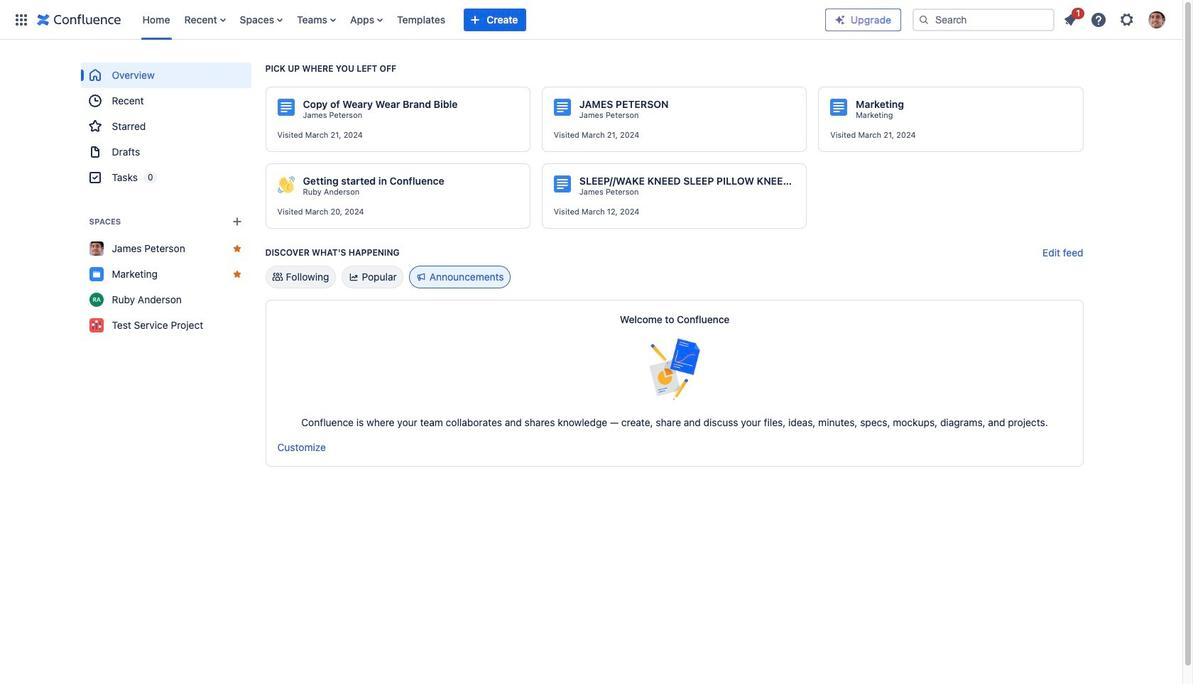Task type: vqa. For each thing, say whether or not it's contained in the screenshot.
list
yes



Task type: describe. For each thing, give the bounding box(es) containing it.
settings icon image
[[1119, 11, 1136, 28]]

premium image
[[835, 14, 846, 25]]

global element
[[9, 0, 826, 39]]

unstar this space image
[[231, 269, 243, 280]]

appswitcher icon image
[[13, 11, 30, 28]]

unstar this space image
[[231, 243, 243, 254]]

notification icon image
[[1062, 11, 1079, 28]]

your profile and preferences image
[[1149, 11, 1166, 28]]

help icon image
[[1091, 11, 1108, 28]]



Task type: locate. For each thing, give the bounding box(es) containing it.
banner
[[0, 0, 1183, 40]]

None search field
[[913, 8, 1055, 31]]

list
[[135, 0, 826, 39], [1058, 5, 1175, 32]]

Search field
[[913, 8, 1055, 31]]

:wave: image
[[278, 176, 295, 193], [278, 176, 295, 193]]

search image
[[919, 14, 930, 25]]

confluence image
[[37, 11, 121, 28], [37, 11, 121, 28]]

list for appswitcher icon
[[135, 0, 826, 39]]

0 horizontal spatial list
[[135, 0, 826, 39]]

1 horizontal spatial list
[[1058, 5, 1175, 32]]

group
[[81, 63, 251, 190]]

list for "premium" icon
[[1058, 5, 1175, 32]]

list item
[[1058, 5, 1085, 31]]

create a space image
[[228, 213, 246, 230]]



